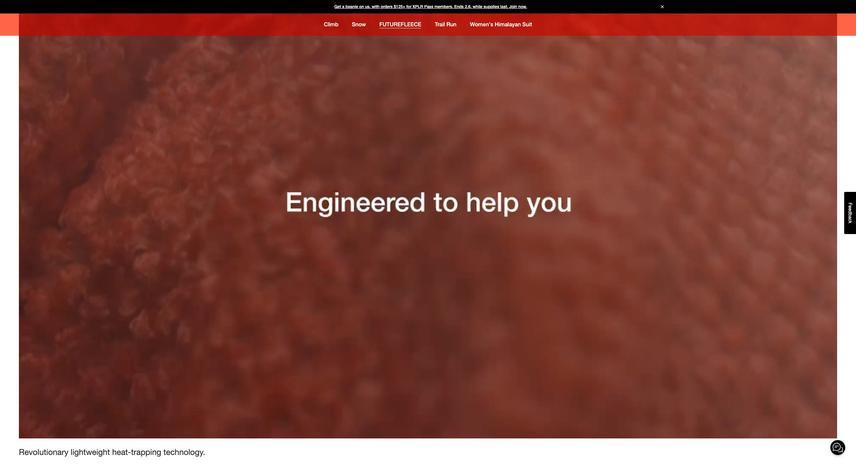 Task type: locate. For each thing, give the bounding box(es) containing it.
2.6,
[[465, 4, 472, 9]]

e
[[849, 206, 854, 208], [849, 208, 854, 211]]

a up "k"
[[849, 216, 854, 219]]

xplr
[[413, 4, 424, 9]]

futurefleece link
[[373, 14, 428, 36]]

for
[[407, 4, 412, 9]]

last.
[[501, 4, 509, 9]]

futurefleece
[[380, 21, 422, 28]]

beanie
[[346, 4, 358, 9]]

f e e d b a c k button
[[845, 192, 857, 234]]

climb link
[[318, 14, 346, 36]]

now.
[[519, 4, 528, 9]]

himalayan
[[495, 21, 521, 28]]

0 horizontal spatial a
[[343, 4, 345, 9]]

1 horizontal spatial a
[[849, 216, 854, 219]]

f e e d b a c k
[[849, 203, 854, 224]]

a inside 'f e e d b a c k' button
[[849, 216, 854, 219]]

suit
[[523, 21, 533, 28]]

on
[[360, 4, 364, 9]]

get a beanie on us, with orders $125+ for xplr pass members. ends 2.6, while supplies last. join now. link
[[0, 0, 857, 14]]

close image
[[659, 5, 667, 8]]

trail run link
[[428, 14, 464, 36]]

e up b
[[849, 208, 854, 211]]

a right get on the top left
[[343, 4, 345, 9]]

a
[[343, 4, 345, 9], [849, 216, 854, 219]]

get
[[335, 4, 341, 9]]

snow link
[[346, 14, 373, 36]]

1 vertical spatial a
[[849, 216, 854, 219]]

members.
[[435, 4, 454, 9]]

supplies
[[484, 4, 500, 9]]

women's himalayan suit link
[[464, 14, 539, 36]]

1 e from the top
[[849, 206, 854, 208]]

orders
[[381, 4, 393, 9]]

e up d
[[849, 206, 854, 208]]

pass
[[425, 4, 434, 9]]

women's
[[470, 21, 494, 28]]

snow
[[352, 21, 366, 28]]

trail run
[[435, 21, 457, 28]]

d
[[849, 211, 854, 214]]

trapping
[[131, 448, 161, 457]]

technology.
[[164, 448, 205, 457]]

0 vertical spatial a
[[343, 4, 345, 9]]

get a beanie on us, with orders $125+ for xplr pass members. ends 2.6, while supplies last. join now.
[[335, 4, 528, 9]]



Task type: vqa. For each thing, say whether or not it's contained in the screenshot.
b
yes



Task type: describe. For each thing, give the bounding box(es) containing it.
$125+
[[394, 4, 406, 9]]

a inside get a beanie on us, with orders $125+ for xplr pass members. ends 2.6, while supplies last. join now. link
[[343, 4, 345, 9]]

ends
[[455, 4, 464, 9]]

run
[[447, 21, 457, 28]]

b
[[849, 214, 854, 216]]

revolutionary
[[19, 448, 68, 457]]

trail
[[435, 21, 445, 28]]

c
[[849, 219, 854, 221]]

women's himalayan suit
[[470, 21, 533, 28]]

2 e from the top
[[849, 208, 854, 211]]

f
[[849, 203, 854, 206]]

climb
[[324, 21, 339, 28]]

us,
[[365, 4, 371, 9]]

join
[[510, 4, 518, 9]]

k
[[849, 221, 854, 224]]

while
[[473, 4, 483, 9]]

revolutionary lightweight heat-trapping technology.
[[19, 448, 205, 457]]

heat-
[[112, 448, 131, 457]]

with
[[372, 4, 380, 9]]

lightweight
[[71, 448, 110, 457]]



